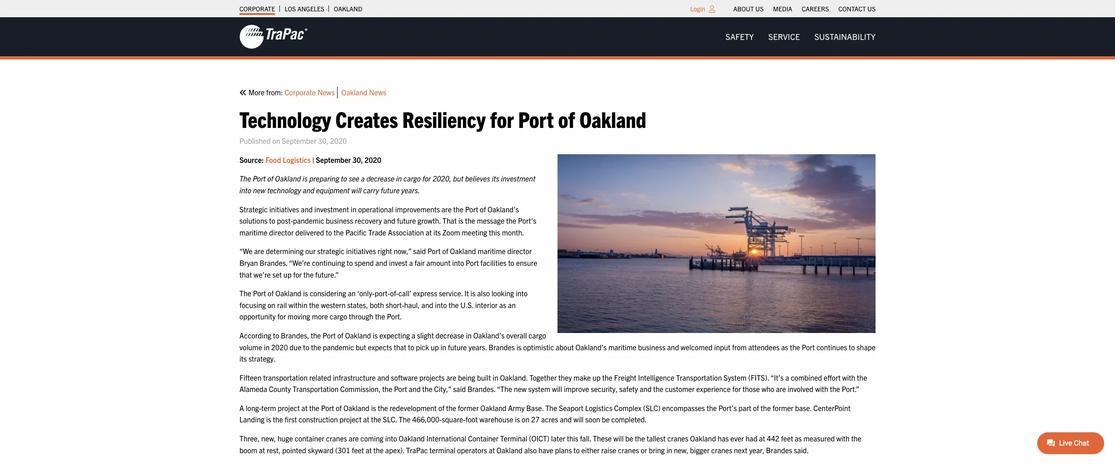 Task type: vqa. For each thing, say whether or not it's contained in the screenshot.
in in The Port of Oakland is preparing to see a decrease in cargo for 2020, but believes its investment into new technology and equipment will carry future years.
yes



Task type: locate. For each thing, give the bounding box(es) containing it.
future inside the according to brandes, the port of oakland is expecting a slight decrease in oakland's overall cargo volume in 2020 due to the pandemic but expects that to pick up in future years. brandes is optimistic about oakland's maritime business and welcomed input from attendees as the port continues to shape its strategy.
[[448, 343, 467, 352]]

port's inside strategic initiatives and investment in operational improvements are the port of oakland's solutions to post-pandemic business recovery and future growth. that is the message the port's maritime director delivered to the pacific trade association at its zoom meeting this month.
[[518, 216, 536, 225]]

the right due
[[311, 343, 321, 352]]

years. up the 'built'
[[468, 343, 487, 352]]

in
[[396, 174, 402, 183], [351, 205, 356, 214], [466, 331, 472, 340], [264, 343, 270, 352], [441, 343, 446, 352], [493, 373, 498, 382], [666, 446, 672, 455]]

service.
[[439, 289, 463, 298]]

and inside the according to brandes, the port of oakland is expecting a slight decrease in oakland's overall cargo volume in 2020 due to the pandemic but expects that to pick up in future years. brandes is optimistic about oakland's maritime business and welcomed input from attendees as the port continues to shape its strategy.
[[667, 343, 679, 352]]

1 vertical spatial decrease
[[436, 331, 464, 340]]

the down both at the left bottom of page
[[375, 312, 385, 321]]

as down the looking
[[499, 301, 506, 310]]

years. inside the port of oakland is preparing to see a decrease in cargo for 2020, but believes its investment into new technology and equipment will carry future years.
[[401, 186, 420, 195]]

in right bring
[[666, 446, 672, 455]]

future inside strategic initiatives and investment in operational improvements are the port of oakland's solutions to post-pandemic business recovery and future growth. that is the message the port's maritime director delivered to the pacific trade association at its zoom meeting this month.
[[397, 216, 416, 225]]

its
[[492, 174, 499, 183], [433, 228, 441, 237], [239, 354, 247, 364]]

coming
[[360, 434, 383, 443]]

as inside three, new, huge container cranes are coming into oakland international container terminal (oict) later this fall. these will be the tallest cranes oakland has ever had at 442 feet as measured with the boom at rest, pointed skyward (301 feet at the apex). trapac terminal operators at oakland also have plans to either raise cranes or bring in new, bigger cranes next year, brandes said.
[[795, 434, 802, 443]]

system
[[724, 373, 747, 382]]

technology creates resiliency for port of oakland article
[[239, 87, 876, 466]]

related
[[309, 373, 331, 382]]

0 horizontal spatial this
[[489, 228, 500, 237]]

up up security,
[[593, 373, 601, 382]]

1 horizontal spatial but
[[453, 174, 463, 183]]

0 horizontal spatial port's
[[518, 216, 536, 225]]

this inside three, new, huge container cranes are coming into oakland international container terminal (oict) later this fall. these will be the tallest cranes oakland has ever had at 442 feet as measured with the boom at rest, pointed skyward (301 feet at the apex). trapac terminal operators at oakland also have plans to either raise cranes or bring in new, bigger cranes next year, brandes said.
[[567, 434, 578, 443]]

and inside "we are determining our strategic initiatives right now," said port of oakland maritime director bryan brandes. "we're continuing to spend and invest a fair amount into port facilities to ensure that we're set up for the future."
[[375, 259, 387, 268]]

logistics inside a long-term project at the port of oakland is the redevelopment of the former oakland army base. the seaport logistics complex (slc) encompasses the port's part of the former base. centerpoint landing is the first construction project at the slc. the 466,000-square-foot warehouse is on 27 acres and will soon be completed.
[[585, 404, 612, 413]]

cranes left or
[[618, 446, 639, 455]]

bring
[[649, 446, 665, 455]]

with
[[842, 373, 855, 382], [815, 385, 828, 394], [836, 434, 850, 443]]

the down who
[[761, 404, 771, 413]]

1 horizontal spatial said
[[453, 385, 466, 394]]

improve
[[564, 385, 589, 394]]

but left expects
[[356, 343, 366, 352]]

menu bar up service
[[729, 2, 880, 15]]

will inside the port of oakland is preparing to see a decrease in cargo for 2020, but believes its investment into new technology and equipment will carry future years.
[[351, 186, 361, 195]]

but inside the according to brandes, the port of oakland is expecting a slight decrease in oakland's overall cargo volume in 2020 due to the pandemic but expects that to pick up in future years. brandes is optimistic about oakland's maritime business and welcomed input from attendees as the port continues to shape its strategy.
[[356, 343, 366, 352]]

brandes down the 442
[[766, 446, 792, 455]]

as up said.
[[795, 434, 802, 443]]

that inside "we are determining our strategic initiatives right now," said port of oakland maritime director bryan brandes. "we're continuing to spend and invest a fair amount into port facilities to ensure that we're set up for the future."
[[239, 270, 252, 279]]

fall.
[[580, 434, 591, 443]]

0 horizontal spatial initiatives
[[269, 205, 299, 214]]

maritime inside strategic initiatives and investment in operational improvements are the port of oakland's solutions to post-pandemic business recovery and future growth. that is the message the port's maritime director delivered to the pacific trade association at its zoom meeting this month.
[[239, 228, 267, 237]]

they
[[558, 373, 572, 382]]

0 vertical spatial an
[[348, 289, 356, 298]]

september right |
[[316, 155, 351, 164]]

expecting
[[379, 331, 410, 340]]

1 vertical spatial its
[[433, 228, 441, 237]]

2 former from the left
[[772, 404, 793, 413]]

director up ensure
[[507, 247, 532, 256]]

project up coming
[[340, 416, 362, 425]]

is right that
[[458, 216, 463, 225]]

haul,
[[404, 301, 420, 310]]

1 vertical spatial menu bar
[[718, 28, 883, 46]]

2 horizontal spatial as
[[795, 434, 802, 443]]

0 vertical spatial as
[[499, 301, 506, 310]]

2 vertical spatial up
[[593, 373, 601, 382]]

1 vertical spatial years.
[[468, 343, 487, 352]]

us right about
[[755, 5, 764, 13]]

2 vertical spatial future
[[448, 343, 467, 352]]

into down service. at the bottom of page
[[435, 301, 447, 310]]

investment down equipment on the left top of page
[[314, 205, 349, 214]]

1 vertical spatial brandes
[[766, 446, 792, 455]]

said
[[413, 247, 426, 256], [453, 385, 466, 394]]

years. inside the according to brandes, the port of oakland is expecting a slight decrease in oakland's overall cargo volume in 2020 due to the pandemic but expects that to pick up in future years. brandes is optimistic about oakland's maritime business and welcomed input from attendees as the port continues to shape its strategy.
[[468, 343, 487, 352]]

are
[[442, 205, 452, 214], [254, 247, 264, 256], [446, 373, 456, 382], [776, 385, 786, 394], [349, 434, 359, 443]]

be down completed.
[[625, 434, 633, 443]]

1 vertical spatial september
[[316, 155, 351, 164]]

at left rest, on the bottom left of the page
[[259, 446, 265, 455]]

new, left bigger
[[674, 446, 688, 455]]

said inside fifteen transportation related infrastructure and software projects are being built in oakland. together they make up the freight intelligence transportation system (fits). "it's a combined effort with the alameda county transportation commission, the port and the city," said brandes. "the new system will improve security, safety and the customer experience for those who are involved with the port."
[[453, 385, 466, 394]]

1 horizontal spatial us
[[867, 5, 876, 13]]

for inside the port of oakland is considering an 'only-port-of-call' express service. it is also looking into focusing on rail within the western states, both short-haul, and into the u.s. interior as an opportunity for moving more cargo through the port.
[[277, 312, 286, 321]]

brandes
[[489, 343, 515, 352], [766, 446, 792, 455]]

the left the slc.
[[371, 416, 381, 425]]

0 vertical spatial this
[[489, 228, 500, 237]]

1 vertical spatial new,
[[674, 446, 688, 455]]

1 horizontal spatial that
[[394, 343, 406, 352]]

media
[[773, 5, 792, 13]]

on inside a long-term project at the port of oakland is the redevelopment of the former oakland army base. the seaport logistics complex (slc) encompasses the port's part of the former base. centerpoint landing is the first construction project at the slc. the 466,000-square-foot warehouse is on 27 acres and will soon be completed.
[[522, 416, 529, 425]]

future."
[[315, 270, 339, 279]]

also down (oict)
[[524, 446, 537, 455]]

0 vertical spatial corporate
[[239, 5, 275, 13]]

feet right the 442
[[781, 434, 793, 443]]

2 vertical spatial oakland's
[[575, 343, 607, 352]]

into right the looking
[[516, 289, 528, 298]]

in up recovery
[[351, 205, 356, 214]]

encompasses
[[662, 404, 705, 413]]

infrastructure
[[333, 373, 376, 382]]

1 vertical spatial new
[[514, 385, 527, 394]]

0 horizontal spatial that
[[239, 270, 252, 279]]

1 vertical spatial future
[[397, 216, 416, 225]]

port.
[[387, 312, 402, 321]]

an down the looking
[[508, 301, 516, 310]]

corporate right from:
[[285, 88, 316, 97]]

in inside the port of oakland is preparing to see a decrease in cargo for 2020, but believes its investment into new technology and equipment will carry future years.
[[396, 174, 402, 183]]

software
[[391, 373, 418, 382]]

investment
[[501, 174, 535, 183], [314, 205, 349, 214]]

1 vertical spatial initiatives
[[346, 247, 376, 256]]

to left ensure
[[508, 259, 514, 268]]

and left the welcomed
[[667, 343, 679, 352]]

2 vertical spatial cargo
[[529, 331, 546, 340]]

port inside fifteen transportation related infrastructure and software projects are being built in oakland. together they make up the freight intelligence transportation system (fits). "it's a combined effort with the alameda county transportation commission, the port and the city," said brandes. "the new system will improve security, safety and the customer experience for those who are involved with the port."
[[394, 385, 407, 394]]

three, new, huge container cranes are coming into oakland international container terminal (oict) later this fall. these will be the tallest cranes oakland has ever had at 442 feet as measured with the boom at rest, pointed skyward (301 feet at the apex). trapac terminal operators at oakland also have plans to either raise cranes or bring in new, bigger cranes next year, brandes said.
[[239, 434, 861, 455]]

maritime inside the according to brandes, the port of oakland is expecting a slight decrease in oakland's overall cargo volume in 2020 due to the pandemic but expects that to pick up in future years. brandes is optimistic about oakland's maritime business and welcomed input from attendees as the port continues to shape its strategy.
[[608, 343, 636, 352]]

light image
[[709, 5, 715, 13]]

express
[[413, 289, 437, 298]]

of inside the according to brandes, the port of oakland is expecting a slight decrease in oakland's overall cargo volume in 2020 due to the pandemic but expects that to pick up in future years. brandes is optimistic about oakland's maritime business and welcomed input from attendees as the port continues to shape its strategy.
[[337, 331, 343, 340]]

long-
[[246, 404, 261, 413]]

the right measured
[[851, 434, 861, 443]]

oakland inside technology creates resiliency for port of oakland published on september 30, 2020
[[579, 105, 646, 132]]

and down express
[[421, 301, 433, 310]]

0 vertical spatial feet
[[781, 434, 793, 443]]

0 horizontal spatial but
[[356, 343, 366, 352]]

initiatives
[[269, 205, 299, 214], [346, 247, 376, 256]]

0 vertical spatial brandes.
[[260, 259, 288, 268]]

2 us from the left
[[867, 5, 876, 13]]

to left 'shape'
[[849, 343, 855, 352]]

its inside the according to brandes, the port of oakland is expecting a slight decrease in oakland's overall cargo volume in 2020 due to the pandemic but expects that to pick up in future years. brandes is optimistic about oakland's maritime business and welcomed input from attendees as the port continues to shape its strategy.
[[239, 354, 247, 364]]

and inside the port of oakland is considering an 'only-port-of-call' express service. it is also looking into focusing on rail within the western states, both short-haul, and into the u.s. interior as an opportunity for moving more cargo through the port.
[[421, 301, 433, 310]]

1 vertical spatial logistics
[[585, 404, 612, 413]]

the down ""we're"
[[303, 270, 314, 279]]

former up foot
[[458, 404, 479, 413]]

30, up see
[[353, 155, 363, 164]]

1 horizontal spatial news
[[369, 88, 386, 97]]

meeting
[[462, 228, 487, 237]]

2020 left due
[[271, 343, 288, 352]]

0 vertical spatial pandemic
[[293, 216, 324, 225]]

port's
[[518, 216, 536, 225], [718, 404, 737, 413]]

0 vertical spatial also
[[477, 289, 490, 298]]

0 horizontal spatial up
[[283, 270, 292, 279]]

1 vertical spatial feet
[[352, 446, 364, 455]]

1 us from the left
[[755, 5, 764, 13]]

up inside the according to brandes, the port of oakland is expecting a slight decrease in oakland's overall cargo volume in 2020 due to the pandemic but expects that to pick up in future years. brandes is optimistic about oakland's maritime business and welcomed input from attendees as the port continues to shape its strategy.
[[431, 343, 439, 352]]

this
[[489, 228, 500, 237], [567, 434, 578, 443]]

menu bar
[[729, 2, 880, 15], [718, 28, 883, 46]]

0 vertical spatial menu bar
[[729, 2, 880, 15]]

1 horizontal spatial brandes.
[[468, 385, 496, 394]]

media link
[[773, 2, 792, 15]]

2020,
[[433, 174, 451, 183]]

continues
[[816, 343, 847, 352]]

1 vertical spatial director
[[507, 247, 532, 256]]

0 horizontal spatial decrease
[[366, 174, 394, 183]]

and down the intelligence
[[640, 385, 652, 394]]

news up creates
[[369, 88, 386, 97]]

intelligence
[[638, 373, 674, 382]]

1 horizontal spatial corporate
[[285, 88, 316, 97]]

0 vertical spatial oakland's
[[488, 205, 519, 214]]

of inside strategic initiatives and investment in operational improvements are the port of oakland's solutions to post-pandemic business recovery and future growth. that is the message the port's maritime director delivered to the pacific trade association at its zoom meeting this month.
[[480, 205, 486, 214]]

a inside the port of oakland is preparing to see a decrease in cargo for 2020, but believes its investment into new technology and equipment will carry future years.
[[361, 174, 365, 183]]

to right plans
[[574, 446, 580, 455]]

will up raise
[[613, 434, 624, 443]]

cargo down western
[[330, 312, 347, 321]]

attendees
[[748, 343, 780, 352]]

transportation up 'experience'
[[676, 373, 722, 382]]

redevelopment
[[390, 404, 437, 413]]

1 horizontal spatial 2020
[[330, 136, 347, 145]]

these
[[593, 434, 612, 443]]

brandes inside three, new, huge container cranes are coming into oakland international container terminal (oict) later this fall. these will be the tallest cranes oakland has ever had at 442 feet as measured with the boom at rest, pointed skyward (301 feet at the apex). trapac terminal operators at oakland also have plans to either raise cranes or bring in new, bigger cranes next year, brandes said.
[[766, 446, 792, 455]]

us right contact
[[867, 5, 876, 13]]

are inside three, new, huge container cranes are coming into oakland international container terminal (oict) later this fall. these will be the tallest cranes oakland has ever had at 442 feet as measured with the boom at rest, pointed skyward (301 feet at the apex). trapac terminal operators at oakland also have plans to either raise cranes or bring in new, bigger cranes next year, brandes said.
[[349, 434, 359, 443]]

for inside technology creates resiliency for port of oakland published on september 30, 2020
[[490, 105, 514, 132]]

in up strategy. on the bottom left of page
[[264, 343, 270, 352]]

0 horizontal spatial new,
[[261, 434, 276, 443]]

0 vertical spatial project
[[278, 404, 300, 413]]

army
[[508, 404, 525, 413]]

1 horizontal spatial as
[[781, 343, 788, 352]]

0 vertical spatial maritime
[[239, 228, 267, 237]]

into up the apex). at bottom left
[[385, 434, 397, 443]]

1 horizontal spatial former
[[772, 404, 793, 413]]

a
[[361, 174, 365, 183], [409, 259, 413, 268], [412, 331, 415, 340], [785, 373, 789, 382]]

and inside a long-term project at the port of oakland is the redevelopment of the former oakland army base. the seaport logistics complex (slc) encompasses the port's part of the former base. centerpoint landing is the first construction project at the slc. the 466,000-square-foot warehouse is on 27 acres and will soon be completed.
[[560, 416, 572, 425]]

initiatives up "post-"
[[269, 205, 299, 214]]

oakland's inside strategic initiatives and investment in operational improvements are the port of oakland's solutions to post-pandemic business recovery and future growth. that is the message the port's maritime director delivered to the pacific trade association at its zoom meeting this month.
[[488, 205, 519, 214]]

30, inside technology creates resiliency for port of oakland published on september 30, 2020
[[318, 136, 328, 145]]

corporate image
[[239, 24, 308, 50]]

at inside strategic initiatives and investment in operational improvements are the port of oakland's solutions to post-pandemic business recovery and future growth. that is the message the port's maritime director delivered to the pacific trade association at its zoom meeting this month.
[[426, 228, 432, 237]]

pandemic inside the according to brandes, the port of oakland is expecting a slight decrease in oakland's overall cargo volume in 2020 due to the pandemic but expects that to pick up in future years. brandes is optimistic about oakland's maritime business and welcomed input from attendees as the port continues to shape its strategy.
[[323, 343, 354, 352]]

2 vertical spatial its
[[239, 354, 247, 364]]

1 vertical spatial cargo
[[330, 312, 347, 321]]

are up (301
[[349, 434, 359, 443]]

2 horizontal spatial up
[[593, 373, 601, 382]]

within
[[289, 301, 307, 310]]

for
[[490, 105, 514, 132], [422, 174, 431, 183], [293, 270, 302, 279], [277, 312, 286, 321], [732, 385, 741, 394]]

more from: corporate news
[[247, 88, 335, 97]]

more
[[312, 312, 328, 321]]

freight
[[614, 373, 636, 382]]

foot
[[466, 416, 478, 425]]

at
[[426, 228, 432, 237], [301, 404, 308, 413], [363, 416, 369, 425], [759, 434, 765, 443], [259, 446, 265, 455], [366, 446, 372, 455], [489, 446, 495, 455]]

1 former from the left
[[458, 404, 479, 413]]

2 horizontal spatial cargo
[[529, 331, 546, 340]]

news left oakland news
[[317, 88, 335, 97]]

port inside technology creates resiliency for port of oakland published on september 30, 2020
[[518, 105, 554, 132]]

with down the effort
[[815, 385, 828, 394]]

into inside "we are determining our strategic initiatives right now," said port of oakland maritime director bryan brandes. "we're continuing to spend and invest a fair amount into port facilities to ensure that we're set up for the future."
[[452, 259, 464, 268]]

1 horizontal spatial port's
[[718, 404, 737, 413]]

to left "pick"
[[408, 343, 414, 352]]

us for contact us
[[867, 5, 876, 13]]

raise
[[601, 446, 616, 455]]

0 horizontal spatial transportation
[[293, 385, 339, 394]]

2 vertical spatial with
[[836, 434, 850, 443]]

0 vertical spatial business
[[326, 216, 353, 225]]

investment inside the port of oakland is preparing to see a decrease in cargo for 2020, but believes its investment into new technology and equipment will carry future years.
[[501, 174, 535, 183]]

1 vertical spatial corporate
[[285, 88, 316, 97]]

future up association
[[397, 216, 416, 225]]

published
[[239, 136, 271, 145]]

2 vertical spatial as
[[795, 434, 802, 443]]

0 vertical spatial september
[[282, 136, 316, 145]]

cargo inside the port of oakland is preparing to see a decrease in cargo for 2020, but believes its investment into new technology and equipment will carry future years.
[[403, 174, 421, 183]]

that inside the according to brandes, the port of oakland is expecting a slight decrease in oakland's overall cargo volume in 2020 due to the pandemic but expects that to pick up in future years. brandes is optimistic about oakland's maritime business and welcomed input from attendees as the port continues to shape its strategy.
[[394, 343, 406, 352]]

1 horizontal spatial also
[[524, 446, 537, 455]]

is
[[303, 174, 308, 183], [458, 216, 463, 225], [303, 289, 308, 298], [471, 289, 476, 298], [373, 331, 378, 340], [516, 343, 522, 352], [371, 404, 376, 413], [266, 416, 271, 425], [515, 416, 520, 425]]

opportunity
[[239, 312, 276, 321]]

0 vertical spatial initiatives
[[269, 205, 299, 214]]

0 horizontal spatial us
[[755, 5, 764, 13]]

to left brandes,
[[273, 331, 279, 340]]

director inside "we are determining our strategic initiatives right now," said port of oakland maritime director bryan brandes. "we're continuing to spend and invest a fair amount into port facilities to ensure that we're set up for the future."
[[507, 247, 532, 256]]

short-
[[386, 301, 404, 310]]

at down container at the left bottom of the page
[[489, 446, 495, 455]]

to left spend
[[347, 259, 353, 268]]

0 horizontal spatial maritime
[[239, 228, 267, 237]]

the down software at left bottom
[[382, 385, 392, 394]]

or
[[641, 446, 647, 455]]

into up strategic
[[239, 186, 251, 195]]

future inside the port of oakland is preparing to see a decrease in cargo for 2020, but believes its investment into new technology and equipment will carry future years.
[[381, 186, 400, 195]]

1 horizontal spatial logistics
[[585, 404, 612, 413]]

feet
[[781, 434, 793, 443], [352, 446, 364, 455]]

decrease right slight
[[436, 331, 464, 340]]

maritime inside "we are determining our strategic initiatives right now," said port of oakland maritime director bryan brandes. "we're continuing to spend and invest a fair amount into port facilities to ensure that we're set up for the future."
[[478, 247, 506, 256]]

our
[[305, 247, 316, 256]]

in up improvements
[[396, 174, 402, 183]]

2 horizontal spatial 2020
[[365, 155, 381, 164]]

in inside strategic initiatives and investment in operational improvements are the port of oakland's solutions to post-pandemic business recovery and future growth. that is the message the port's maritime director delivered to the pacific trade association at its zoom meeting this month.
[[351, 205, 356, 214]]

logistics
[[283, 155, 311, 164], [585, 404, 612, 413]]

1 horizontal spatial be
[[625, 434, 633, 443]]

0 vertical spatial that
[[239, 270, 252, 279]]

delivered
[[295, 228, 324, 237]]

1 news from the left
[[317, 88, 335, 97]]

0 vertical spatial brandes
[[489, 343, 515, 352]]

security,
[[591, 385, 618, 394]]

0 vertical spatial said
[[413, 247, 426, 256]]

this inside strategic initiatives and investment in operational improvements are the port of oakland's solutions to post-pandemic business recovery and future growth. that is the message the port's maritime director delivered to the pacific trade association at its zoom meeting this month.
[[489, 228, 500, 237]]

be right soon
[[602, 416, 610, 425]]

1 horizontal spatial feet
[[781, 434, 793, 443]]

0 vertical spatial years.
[[401, 186, 420, 195]]

will inside fifteen transportation related infrastructure and software projects are being built in oakland. together they make up the freight intelligence transportation system (fits). "it's a combined effort with the alameda county transportation commission, the port and the city," said brandes. "the new system will improve security, safety and the customer experience for those who are involved with the port."
[[552, 385, 562, 394]]

seaport
[[559, 404, 583, 413]]

1 horizontal spatial brandes
[[766, 446, 792, 455]]

its down growth.
[[433, 228, 441, 237]]

new inside fifteen transportation related infrastructure and software projects are being built in oakland. together they make up the freight intelligence transportation system (fits). "it's a combined effort with the alameda county transportation commission, the port and the city," said brandes. "the new system will improve security, safety and the customer experience for those who are involved with the port."
[[514, 385, 527, 394]]

into inside three, new, huge container cranes are coming into oakland international container terminal (oict) later this fall. these will be the tallest cranes oakland has ever had at 442 feet as measured with the boom at rest, pointed skyward (301 feet at the apex). trapac terminal operators at oakland also have plans to either raise cranes or bring in new, bigger cranes next year, brandes said.
[[385, 434, 397, 443]]

carry
[[363, 186, 379, 195]]

its inside the port of oakland is preparing to see a decrease in cargo for 2020, but believes its investment into new technology and equipment will carry future years.
[[492, 174, 499, 183]]

1 horizontal spatial its
[[433, 228, 441, 237]]

us
[[755, 5, 764, 13], [867, 5, 876, 13]]

slc.
[[383, 416, 397, 425]]

the down the intelligence
[[653, 385, 663, 394]]

1 vertical spatial said
[[453, 385, 466, 394]]

oakland's right about
[[575, 343, 607, 352]]

to left see
[[341, 174, 347, 183]]

said inside "we are determining our strategic initiatives right now," said port of oakland maritime director bryan brandes. "we're continuing to spend and invest a fair amount into port facilities to ensure that we're set up for the future."
[[413, 247, 426, 256]]

on up 'food'
[[272, 136, 280, 145]]

maritime up facilities
[[478, 247, 506, 256]]

1 vertical spatial port's
[[718, 404, 737, 413]]

0 vertical spatial new,
[[261, 434, 276, 443]]

make
[[574, 373, 591, 382]]

0 horizontal spatial years.
[[401, 186, 420, 195]]

container
[[468, 434, 499, 443]]

0 horizontal spatial director
[[269, 228, 294, 237]]

2 vertical spatial maritime
[[608, 343, 636, 352]]

2020 up source: food logistics | september 30, 2020
[[330, 136, 347, 145]]

0 vertical spatial decrease
[[366, 174, 394, 183]]

future right carry
[[381, 186, 400, 195]]

post-
[[277, 216, 293, 225]]

year,
[[749, 446, 764, 455]]

0 vertical spatial be
[[602, 416, 610, 425]]

is down commission,
[[371, 404, 376, 413]]

1 horizontal spatial new,
[[674, 446, 688, 455]]

1 vertical spatial also
[[524, 446, 537, 455]]

of-
[[390, 289, 398, 298]]

and up trade
[[383, 216, 395, 225]]

maritime down solutions
[[239, 228, 267, 237]]

system
[[528, 385, 550, 394]]

port inside the port of oakland is preparing to see a decrease in cargo for 2020, but believes its investment into new technology and equipment will carry future years.
[[253, 174, 266, 183]]

that
[[239, 270, 252, 279], [394, 343, 406, 352]]

that down the bryan
[[239, 270, 252, 279]]

the down redevelopment
[[399, 416, 411, 425]]

0 horizontal spatial former
[[458, 404, 479, 413]]

0 horizontal spatial business
[[326, 216, 353, 225]]

0 vertical spatial port's
[[518, 216, 536, 225]]

former left base.
[[772, 404, 793, 413]]

466,000-
[[412, 416, 442, 425]]

1 vertical spatial maritime
[[478, 247, 506, 256]]

to inside three, new, huge container cranes are coming into oakland international container terminal (oict) later this fall. these will be the tallest cranes oakland has ever had at 442 feet as measured with the boom at rest, pointed skyward (301 feet at the apex). trapac terminal operators at oakland also have plans to either raise cranes or bring in new, bigger cranes next year, brandes said.
[[574, 446, 580, 455]]

part
[[738, 404, 751, 413]]

0 horizontal spatial brandes
[[489, 343, 515, 352]]

and down right
[[375, 259, 387, 268]]

alameda
[[239, 385, 267, 394]]

0 horizontal spatial new
[[253, 186, 266, 195]]

years.
[[401, 186, 420, 195], [468, 343, 487, 352]]

its down volume
[[239, 354, 247, 364]]

1 horizontal spatial cargo
[[403, 174, 421, 183]]

new up strategic
[[253, 186, 266, 195]]

to
[[341, 174, 347, 183], [269, 216, 275, 225], [326, 228, 332, 237], [347, 259, 353, 268], [508, 259, 514, 268], [273, 331, 279, 340], [303, 343, 309, 352], [408, 343, 414, 352], [849, 343, 855, 352], [574, 446, 580, 455]]

transportation down related
[[293, 385, 339, 394]]

apex).
[[385, 446, 404, 455]]

september inside technology creates resiliency for port of oakland published on september 30, 2020
[[282, 136, 316, 145]]

are inside "we are determining our strategic initiatives right now," said port of oakland maritime director bryan brandes. "we're continuing to spend and invest a fair amount into port facilities to ensure that we're set up for the future."
[[254, 247, 264, 256]]

0 horizontal spatial news
[[317, 88, 335, 97]]

as inside the according to brandes, the port of oakland is expecting a slight decrease in oakland's overall cargo volume in 2020 due to the pandemic but expects that to pick up in future years. brandes is optimistic about oakland's maritime business and welcomed input from attendees as the port continues to shape its strategy.
[[781, 343, 788, 352]]

will down seaport
[[573, 416, 584, 425]]

1 horizontal spatial years.
[[468, 343, 487, 352]]

zoom
[[442, 228, 460, 237]]

a left fair
[[409, 259, 413, 268]]

also up 'interior'
[[477, 289, 490, 298]]

27
[[531, 416, 540, 425]]

0 vertical spatial 2020
[[330, 136, 347, 145]]

2 news from the left
[[369, 88, 386, 97]]

careers
[[802, 5, 829, 13]]

together
[[529, 373, 557, 382]]

port."
[[842, 385, 859, 394]]

1 horizontal spatial this
[[567, 434, 578, 443]]

us for about us
[[755, 5, 764, 13]]

2020 up the port of oakland is preparing to see a decrease in cargo for 2020, but believes its investment into new technology and equipment will carry future years.
[[365, 155, 381, 164]]

1 horizontal spatial director
[[507, 247, 532, 256]]

new down oakland.
[[514, 385, 527, 394]]

initiatives inside strategic initiatives and investment in operational improvements are the port of oakland's solutions to post-pandemic business recovery and future growth. that is the message the port's maritime director delivered to the pacific trade association at its zoom meeting this month.
[[269, 205, 299, 214]]

skyward
[[308, 446, 334, 455]]



Task type: describe. For each thing, give the bounding box(es) containing it.
up inside fifteen transportation related infrastructure and software projects are being built in oakland. together they make up the freight intelligence transportation system (fits). "it's a combined effort with the alameda county transportation commission, the port and the city," said brandes. "the new system will improve security, safety and the customer experience for those who are involved with the port."
[[593, 373, 601, 382]]

ever
[[730, 434, 744, 443]]

be inside three, new, huge container cranes are coming into oakland international container terminal (oict) later this fall. these will be the tallest cranes oakland has ever had at 442 feet as measured with the boom at rest, pointed skyward (301 feet at the apex). trapac terminal operators at oakland also have plans to either raise cranes or bring in new, bigger cranes next year, brandes said.
[[625, 434, 633, 443]]

at right had
[[759, 434, 765, 443]]

port inside the port of oakland is considering an 'only-port-of-call' express service. it is also looking into focusing on rail within the western states, both short-haul, and into the u.s. interior as an opportunity for moving more cargo through the port.
[[253, 289, 266, 298]]

contact us
[[838, 5, 876, 13]]

in down "u.s."
[[466, 331, 472, 340]]

the port of oakland is considering an 'only-port-of-call' express service. it is also looking into focusing on rail within the western states, both short-haul, and into the u.s. interior as an opportunity for moving more cargo through the port.
[[239, 289, 528, 321]]

investment inside strategic initiatives and investment in operational improvements are the port of oakland's solutions to post-pandemic business recovery and future growth. that is the message the port's maritime director delivered to the pacific trade association at its zoom meeting this month.
[[314, 205, 349, 214]]

is inside the port of oakland is preparing to see a decrease in cargo for 2020, but believes its investment into new technology and equipment will carry future years.
[[303, 174, 308, 183]]

at up coming
[[363, 416, 369, 425]]

for inside "we are determining our strategic initiatives right now," said port of oakland maritime director bryan brandes. "we're continuing to spend and invest a fair amount into port facilities to ensure that we're set up for the future."
[[293, 270, 302, 279]]

(oict)
[[529, 434, 549, 443]]

is down the term
[[266, 416, 271, 425]]

business inside the according to brandes, the port of oakland is expecting a slight decrease in oakland's overall cargo volume in 2020 due to the pandemic but expects that to pick up in future years. brandes is optimistic about oakland's maritime business and welcomed input from attendees as the port continues to shape its strategy.
[[638, 343, 665, 352]]

oakland inside the port of oakland is considering an 'only-port-of-call' express service. it is also looking into focusing on rail within the western states, both short-haul, and into the u.s. interior as an opportunity for moving more cargo through the port.
[[275, 289, 301, 298]]

customer
[[665, 385, 695, 394]]

continuing
[[312, 259, 345, 268]]

fair
[[415, 259, 425, 268]]

2020 inside the according to brandes, the port of oakland is expecting a slight decrease in oakland's overall cargo volume in 2020 due to the pandemic but expects that to pick up in future years. brandes is optimistic about oakland's maritime business and welcomed input from attendees as the port continues to shape its strategy.
[[271, 343, 288, 352]]

also inside three, new, huge container cranes are coming into oakland international container terminal (oict) later this fall. these will be the tallest cranes oakland has ever had at 442 feet as measured with the boom at rest, pointed skyward (301 feet at the apex). trapac terminal operators at oakland also have plans to either raise cranes or bring in new, bigger cranes next year, brandes said.
[[524, 446, 537, 455]]

the left first
[[273, 416, 283, 425]]

right
[[378, 247, 392, 256]]

the up acres at bottom
[[545, 404, 557, 413]]

as inside the port of oakland is considering an 'only-port-of-call' express service. it is also looking into focusing on rail within the western states, both short-haul, and into the u.s. interior as an opportunity for moving more cargo through the port.
[[499, 301, 506, 310]]

1 vertical spatial oakland's
[[473, 331, 505, 340]]

about us link
[[733, 2, 764, 15]]

being
[[458, 373, 475, 382]]

container
[[295, 434, 324, 443]]

the down 'experience'
[[707, 404, 717, 413]]

on inside technology creates resiliency for port of oakland published on september 30, 2020
[[272, 136, 280, 145]]

also inside the port of oakland is considering an 'only-port-of-call' express service. it is also looking into focusing on rail within the western states, both short-haul, and into the u.s. interior as an opportunity for moving more cargo through the port.
[[477, 289, 490, 298]]

the inside the port of oakland is preparing to see a decrease in cargo for 2020, but believes its investment into new technology and equipment will carry future years.
[[239, 174, 251, 183]]

on inside the port of oakland is considering an 'only-port-of-call' express service. it is also looking into focusing on rail within the western states, both short-haul, and into the u.s. interior as an opportunity for moving more cargo through the port.
[[268, 301, 275, 310]]

initiatives inside "we are determining our strategic initiatives right now," said port of oakland maritime director bryan brandes. "we're continuing to spend and invest a fair amount into port facilities to ensure that we're set up for the future."
[[346, 247, 376, 256]]

of inside technology creates resiliency for port of oakland published on september 30, 2020
[[558, 105, 575, 132]]

will inside a long-term project at the port of oakland is the redevelopment of the former oakland army base. the seaport logistics complex (slc) encompasses the port's part of the former base. centerpoint landing is the first construction project at the slc. the 466,000-square-foot warehouse is on 27 acres and will soon be completed.
[[573, 416, 584, 425]]

commission,
[[340, 385, 381, 394]]

at down coming
[[366, 446, 372, 455]]

slight
[[417, 331, 434, 340]]

resiliency
[[402, 105, 486, 132]]

oakland inside the according to brandes, the port of oakland is expecting a slight decrease in oakland's overall cargo volume in 2020 due to the pandemic but expects that to pick up in future years. brandes is optimistic about oakland's maritime business and welcomed input from attendees as the port continues to shape its strategy.
[[345, 331, 371, 340]]

built
[[477, 373, 491, 382]]

focusing
[[239, 301, 266, 310]]

los angeles
[[285, 5, 324, 13]]

will inside three, new, huge container cranes are coming into oakland international container terminal (oict) later this fall. these will be the tallest cranes oakland has ever had at 442 feet as measured with the boom at rest, pointed skyward (301 feet at the apex). trapac terminal operators at oakland also have plans to either raise cranes or bring in new, bigger cranes next year, brandes said.
[[613, 434, 624, 443]]

both
[[370, 301, 384, 310]]

1 vertical spatial project
[[340, 416, 362, 425]]

city,"
[[434, 385, 451, 394]]

of inside the port of oakland is considering an 'only-port-of-call' express service. it is also looking into focusing on rail within the western states, both short-haul, and into the u.s. interior as an opportunity for moving more cargo through the port.
[[268, 289, 274, 298]]

and up delivered
[[301, 205, 313, 214]]

a
[[239, 404, 244, 413]]

be inside a long-term project at the port of oakland is the redevelopment of the former oakland army base. the seaport logistics complex (slc) encompasses the port's part of the former base. centerpoint landing is the first construction project at the slc. the 466,000-square-foot warehouse is on 27 acres and will soon be completed.
[[602, 416, 610, 425]]

oakland link
[[334, 2, 362, 15]]

plans
[[555, 446, 572, 455]]

to right due
[[303, 343, 309, 352]]

is right it
[[471, 289, 476, 298]]

new inside the port of oakland is preparing to see a decrease in cargo for 2020, but believes its investment into new technology and equipment will carry future years.
[[253, 186, 266, 195]]

the up more
[[309, 301, 319, 310]]

442
[[767, 434, 779, 443]]

a inside fifteen transportation related infrastructure and software projects are being built in oakland. together they make up the freight intelligence transportation system (fits). "it's a combined effort with the alameda county transportation commission, the port and the city," said brandes. "the new system will improve security, safety and the customer experience for those who are involved with the port."
[[785, 373, 789, 382]]

of inside the port of oakland is preparing to see a decrease in cargo for 2020, but believes its investment into new technology and equipment will carry future years.
[[267, 174, 273, 183]]

bigger
[[690, 446, 710, 455]]

cranes right tallest
[[667, 434, 688, 443]]

a inside "we are determining our strategic initiatives right now," said port of oakland maritime director bryan brandes. "we're continuing to spend and invest a fair amount into port facilities to ensure that we're set up for the future."
[[409, 259, 413, 268]]

the up that
[[453, 205, 463, 214]]

the down more
[[311, 331, 321, 340]]

is down army
[[515, 416, 520, 425]]

corporate link
[[239, 2, 275, 15]]

that
[[442, 216, 457, 225]]

in inside fifteen transportation related infrastructure and software projects are being built in oakland. together they make up the freight intelligence transportation system (fits). "it's a combined effort with the alameda county transportation commission, the port and the city," said brandes. "the new system will improve security, safety and the customer experience for those who are involved with the port."
[[493, 373, 498, 382]]

cranes down has
[[711, 446, 732, 455]]

we're
[[254, 270, 271, 279]]

director inside strategic initiatives and investment in operational improvements are the port of oakland's solutions to post-pandemic business recovery and future growth. that is the message the port's maritime director delivered to the pacific trade association at its zoom meeting this month.
[[269, 228, 294, 237]]

brandes inside the according to brandes, the port of oakland is expecting a slight decrease in oakland's overall cargo volume in 2020 due to the pandemic but expects that to pick up in future years. brandes is optimistic about oakland's maritime business and welcomed input from attendees as the port continues to shape its strategy.
[[489, 343, 515, 352]]

expects
[[368, 343, 392, 352]]

have
[[538, 446, 553, 455]]

the left pacific
[[334, 228, 344, 237]]

the up the slc.
[[378, 404, 388, 413]]

more
[[248, 88, 265, 97]]

the up square-
[[446, 404, 456, 413]]

are inside strategic initiatives and investment in operational improvements are the port of oakland's solutions to post-pandemic business recovery and future growth. that is the message the port's maritime director delivered to the pacific trade association at its zoom meeting this month.
[[442, 205, 452, 214]]

rest,
[[267, 446, 281, 455]]

login
[[690, 5, 705, 13]]

brandes. inside fifteen transportation related infrastructure and software projects are being built in oakland. together they make up the freight intelligence transportation system (fits). "it's a combined effort with the alameda county transportation commission, the port and the city," said brandes. "the new system will improve security, safety and the customer experience for those who are involved with the port."
[[468, 385, 496, 394]]

overall
[[506, 331, 527, 340]]

corporate inside "technology creates resiliency for port of oakland" article
[[285, 88, 316, 97]]

the up the month.
[[506, 216, 516, 225]]

(fits).
[[748, 373, 769, 382]]

1 vertical spatial 2020
[[365, 155, 381, 164]]

to left "post-"
[[269, 216, 275, 225]]

spend
[[355, 259, 374, 268]]

0 vertical spatial with
[[842, 373, 855, 382]]

the down coming
[[373, 446, 384, 455]]

oakland news link
[[341, 87, 386, 98]]

shape
[[857, 343, 876, 352]]

los angeles link
[[285, 2, 324, 15]]

pandemic inside strategic initiatives and investment in operational improvements are the port of oakland's solutions to post-pandemic business recovery and future growth. that is the message the port's maritime director delivered to the pacific trade association at its zoom meeting this month.
[[293, 216, 324, 225]]

brandes. inside "we are determining our strategic initiatives right now," said port of oakland maritime director bryan brandes. "we're continuing to spend and invest a fair amount into port facilities to ensure that we're set up for the future."
[[260, 259, 288, 268]]

angeles
[[297, 5, 324, 13]]

the down service. at the bottom of page
[[449, 301, 459, 310]]

had
[[745, 434, 757, 443]]

1 vertical spatial with
[[815, 385, 828, 394]]

into inside the port of oakland is preparing to see a decrease in cargo for 2020, but believes its investment into new technology and equipment will carry future years.
[[239, 186, 251, 195]]

1 vertical spatial transportation
[[293, 385, 339, 394]]

according to brandes, the port of oakland is expecting a slight decrease in oakland's overall cargo volume in 2020 due to the pandemic but expects that to pick up in future years. brandes is optimistic about oakland's maritime business and welcomed input from attendees as the port continues to shape its strategy.
[[239, 331, 876, 364]]

county
[[269, 385, 291, 394]]

cargo inside the according to brandes, the port of oakland is expecting a slight decrease in oakland's overall cargo volume in 2020 due to the pandemic but expects that to pick up in future years. brandes is optimistic about oakland's maritime business and welcomed input from attendees as the port continues to shape its strategy.
[[529, 331, 546, 340]]

the up meeting
[[465, 216, 475, 225]]

is inside strategic initiatives and investment in operational improvements are the port of oakland's solutions to post-pandemic business recovery and future growth. that is the message the port's maritime director delivered to the pacific trade association at its zoom meeting this month.
[[458, 216, 463, 225]]

port-
[[375, 289, 390, 298]]

sustainability link
[[807, 28, 883, 46]]

recovery
[[355, 216, 382, 225]]

oakland.
[[500, 373, 528, 382]]

the down the effort
[[830, 385, 840, 394]]

believes
[[465, 174, 490, 183]]

technology
[[239, 105, 331, 132]]

the up security,
[[602, 373, 612, 382]]

business inside strategic initiatives and investment in operational improvements are the port of oakland's solutions to post-pandemic business recovery and future growth. that is the message the port's maritime director delivered to the pacific trade association at its zoom meeting this month.
[[326, 216, 353, 225]]

is up within
[[303, 289, 308, 298]]

0 horizontal spatial corporate
[[239, 5, 275, 13]]

but inside the port of oakland is preparing to see a decrease in cargo for 2020, but believes its investment into new technology and equipment will carry future years.
[[453, 174, 463, 183]]

solutions
[[239, 216, 267, 225]]

a inside the according to brandes, the port of oakland is expecting a slight decrease in oakland's overall cargo volume in 2020 due to the pandemic but expects that to pick up in future years. brandes is optimistic about oakland's maritime business and welcomed input from attendees as the port continues to shape its strategy.
[[412, 331, 415, 340]]

0 horizontal spatial an
[[348, 289, 356, 298]]

measured
[[804, 434, 835, 443]]

with inside three, new, huge container cranes are coming into oakland international container terminal (oict) later this fall. these will be the tallest cranes oakland has ever had at 442 feet as measured with the boom at rest, pointed skyward (301 feet at the apex). trapac terminal operators at oakland also have plans to either raise cranes or bring in new, bigger cranes next year, brandes said.
[[836, 434, 850, 443]]

in right "pick"
[[441, 343, 446, 352]]

the up construction
[[309, 404, 319, 413]]

2020 inside technology creates resiliency for port of oakland published on september 30, 2020
[[330, 136, 347, 145]]

to inside the port of oakland is preparing to see a decrease in cargo for 2020, but believes its investment into new technology and equipment will carry future years.
[[341, 174, 347, 183]]

the down projects
[[422, 385, 432, 394]]

see
[[349, 174, 359, 183]]

for inside fifteen transportation related infrastructure and software projects are being built in oakland. together they make up the freight intelligence transportation system (fits). "it's a combined effort with the alameda county transportation commission, the port and the city," said brandes. "the new system will improve security, safety and the customer experience for those who are involved with the port."
[[732, 385, 741, 394]]

cargo inside the port of oakland is considering an 'only-port-of-call' express service. it is also looking into focusing on rail within the western states, both short-haul, and into the u.s. interior as an opportunity for moving more cargo through the port.
[[330, 312, 347, 321]]

about us
[[733, 5, 764, 13]]

now,"
[[394, 247, 411, 256]]

equipment
[[316, 186, 350, 195]]

1 vertical spatial 30,
[[353, 155, 363, 164]]

the port of oakland is preparing to see a decrease in cargo for 2020, but believes its investment into new technology and equipment will carry future years.
[[239, 174, 535, 195]]

pacific
[[345, 228, 367, 237]]

who
[[761, 385, 774, 394]]

menu bar containing about us
[[729, 2, 880, 15]]

oakland inside "we are determining our strategic initiatives right now," said port of oakland maritime director bryan brandes. "we're continuing to spend and invest a fair amount into port facilities to ensure that we're set up for the future."
[[450, 247, 476, 256]]

rail
[[277, 301, 287, 310]]

at up construction
[[301, 404, 308, 413]]

0 vertical spatial transportation
[[676, 373, 722, 382]]

call'
[[398, 289, 411, 298]]

acres
[[541, 416, 558, 425]]

are down "it's
[[776, 385, 786, 394]]

of inside "we are determining our strategic initiatives right now," said port of oakland maritime director bryan brandes. "we're continuing to spend and invest a fair amount into port facilities to ensure that we're set up for the future."
[[442, 247, 448, 256]]

terminal
[[500, 434, 527, 443]]

set
[[272, 270, 282, 279]]

cranes up (301
[[326, 434, 347, 443]]

los
[[285, 5, 296, 13]]

oakland inside the port of oakland is preparing to see a decrease in cargo for 2020, but believes its investment into new technology and equipment will carry future years.
[[275, 174, 301, 183]]

said.
[[794, 446, 809, 455]]

from
[[732, 343, 747, 352]]

about
[[733, 5, 754, 13]]

up inside "we are determining our strategic initiatives right now," said port of oakland maritime director bryan brandes. "we're continuing to spend and invest a fair amount into port facilities to ensure that we're set up for the future."
[[283, 270, 292, 279]]

are up 'city,"'
[[446, 373, 456, 382]]

decrease inside the according to brandes, the port of oakland is expecting a slight decrease in oakland's overall cargo volume in 2020 due to the pandemic but expects that to pick up in future years. brandes is optimistic about oakland's maritime business and welcomed input from attendees as the port continues to shape its strategy.
[[436, 331, 464, 340]]

port inside a long-term project at the port of oakland is the redevelopment of the former oakland army base. the seaport logistics complex (slc) encompasses the port's part of the former base. centerpoint landing is the first construction project at the slc. the 466,000-square-foot warehouse is on 27 acres and will soon be completed.
[[321, 404, 334, 413]]

(301
[[335, 446, 350, 455]]

"we're
[[289, 259, 310, 268]]

optimistic
[[523, 343, 554, 352]]

and inside the port of oakland is preparing to see a decrease in cargo for 2020, but believes its investment into new technology and equipment will carry future years.
[[303, 186, 314, 195]]

0 vertical spatial logistics
[[283, 155, 311, 164]]

welcomed
[[681, 343, 713, 352]]

for inside the port of oakland is preparing to see a decrease in cargo for 2020, but believes its investment into new technology and equipment will carry future years.
[[422, 174, 431, 183]]

to up strategic at the bottom of page
[[326, 228, 332, 237]]

bryan
[[239, 259, 258, 268]]

and left software at left bottom
[[377, 373, 389, 382]]

the up "port.""
[[857, 373, 867, 382]]

sustainability
[[814, 31, 876, 42]]

and down software at left bottom
[[409, 385, 421, 394]]

0 horizontal spatial project
[[278, 404, 300, 413]]

strategic initiatives and investment in operational improvements are the port of oakland's solutions to post-pandemic business recovery and future growth. that is the message the port's maritime director delivered to the pacific trade association at its zoom meeting this month.
[[239, 205, 536, 237]]

safety link
[[718, 28, 761, 46]]

port's inside a long-term project at the port of oakland is the redevelopment of the former oakland army base. the seaport logistics complex (slc) encompasses the port's part of the former base. centerpoint landing is the first construction project at the slc. the 466,000-square-foot warehouse is on 27 acres and will soon be completed.
[[718, 404, 737, 413]]

in inside three, new, huge container cranes are coming into oakland international container terminal (oict) later this fall. these will be the tallest cranes oakland has ever had at 442 feet as measured with the boom at rest, pointed skyward (301 feet at the apex). trapac terminal operators at oakland also have plans to either raise cranes or bring in new, bigger cranes next year, brandes said.
[[666, 446, 672, 455]]

the inside the port of oakland is considering an 'only-port-of-call' express service. it is also looking into focusing on rail within the western states, both short-haul, and into the u.s. interior as an opportunity for moving more cargo through the port.
[[239, 289, 251, 298]]

oakland news
[[341, 88, 386, 97]]

western
[[321, 301, 346, 310]]

is down overall
[[516, 343, 522, 352]]

the up or
[[635, 434, 645, 443]]

source:
[[239, 155, 264, 164]]

next
[[734, 446, 747, 455]]

"we
[[239, 247, 252, 256]]

a long-term project at the port of oakland is the redevelopment of the former oakland army base. the seaport logistics complex (slc) encompasses the port's part of the former base. centerpoint landing is the first construction project at the slc. the 466,000-square-foot warehouse is on 27 acres and will soon be completed.
[[239, 404, 851, 425]]

menu bar containing safety
[[718, 28, 883, 46]]

1 horizontal spatial an
[[508, 301, 516, 310]]

later
[[551, 434, 565, 443]]

its inside strategic initiatives and investment in operational improvements are the port of oakland's solutions to post-pandemic business recovery and future growth. that is the message the port's maritime director delivered to the pacific trade association at its zoom meeting this month.
[[433, 228, 441, 237]]

port inside strategic initiatives and investment in operational improvements are the port of oakland's solutions to post-pandemic business recovery and future growth. that is the message the port's maritime director delivered to the pacific trade association at its zoom meeting this month.
[[465, 205, 478, 214]]

the right attendees in the bottom right of the page
[[790, 343, 800, 352]]

the inside "we are determining our strategic initiatives right now," said port of oakland maritime director bryan brandes. "we're continuing to spend and invest a fair amount into port facilities to ensure that we're set up for the future."
[[303, 270, 314, 279]]

association
[[388, 228, 424, 237]]

solid image
[[239, 89, 247, 96]]

is up expects
[[373, 331, 378, 340]]



